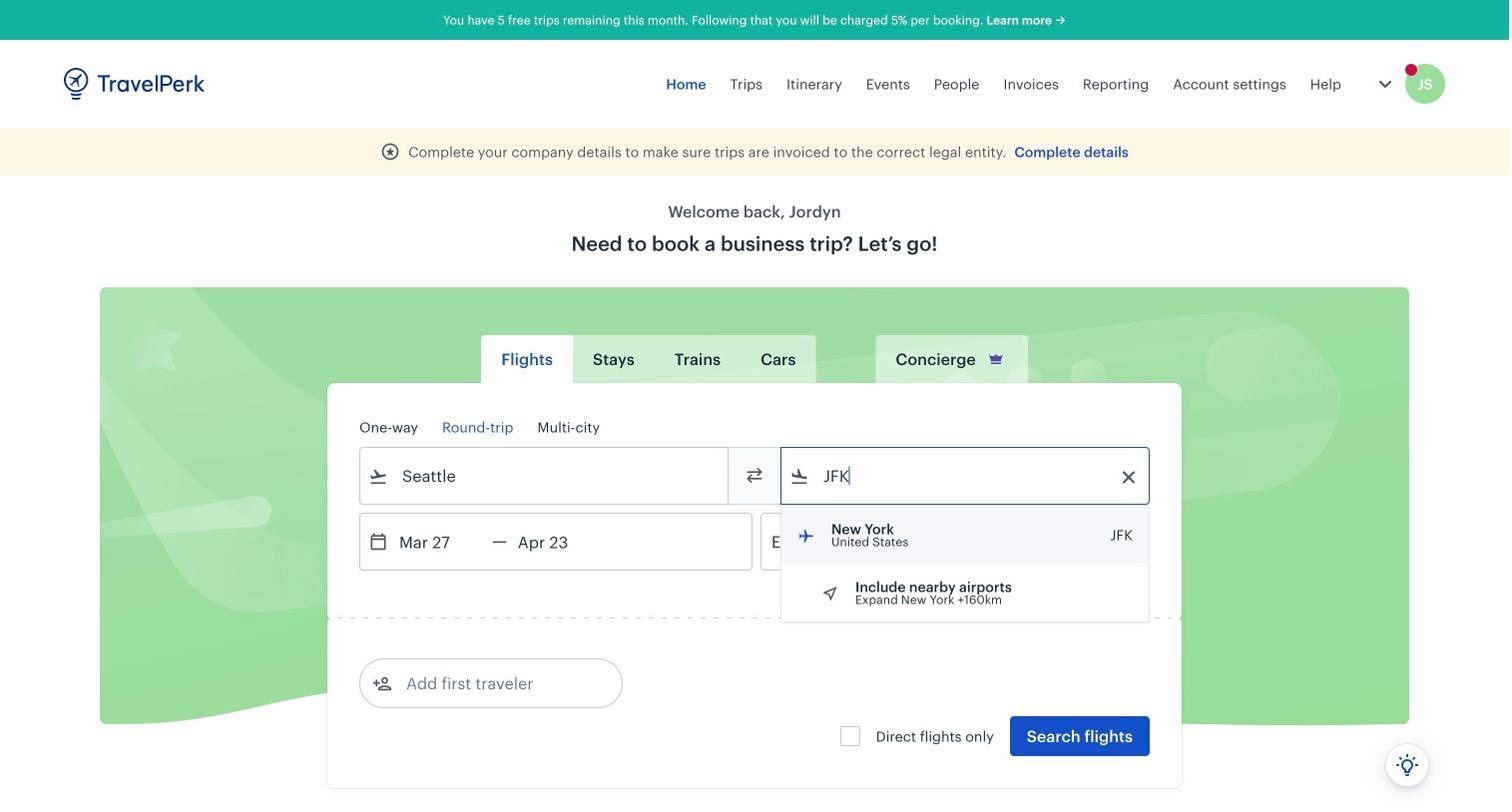 Task type: locate. For each thing, give the bounding box(es) containing it.
Depart text field
[[388, 514, 492, 570]]



Task type: describe. For each thing, give the bounding box(es) containing it.
Add first traveler search field
[[392, 668, 600, 700]]

Return text field
[[507, 514, 611, 570]]

To search field
[[809, 460, 1123, 492]]

From search field
[[388, 460, 702, 492]]



Task type: vqa. For each thing, say whether or not it's contained in the screenshot.
Move backward to switch to the previous month. ICON
no



